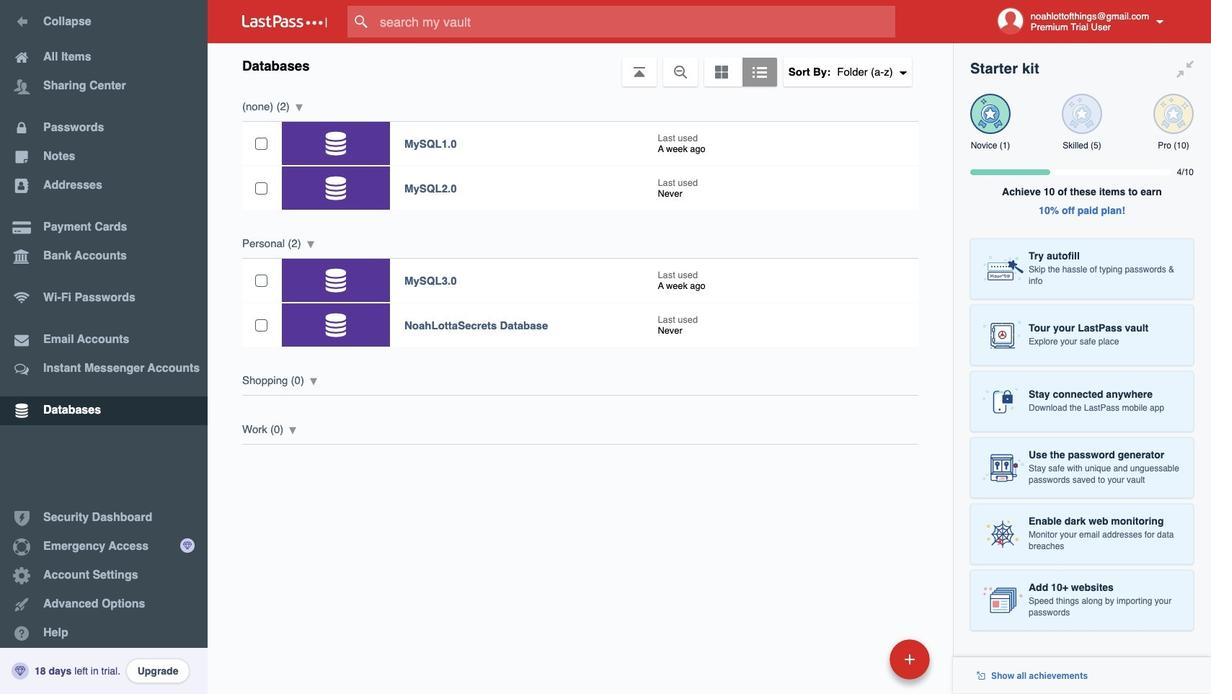 Task type: vqa. For each thing, say whether or not it's contained in the screenshot.
search my vault TEXT FIELD
yes



Task type: describe. For each thing, give the bounding box(es) containing it.
lastpass image
[[242, 15, 327, 28]]

main navigation navigation
[[0, 0, 208, 694]]

search my vault text field
[[348, 6, 924, 37]]



Task type: locate. For each thing, give the bounding box(es) containing it.
Search search field
[[348, 6, 924, 37]]

new item navigation
[[791, 635, 939, 694]]

new item element
[[791, 639, 935, 680]]

vault options navigation
[[208, 43, 953, 87]]



